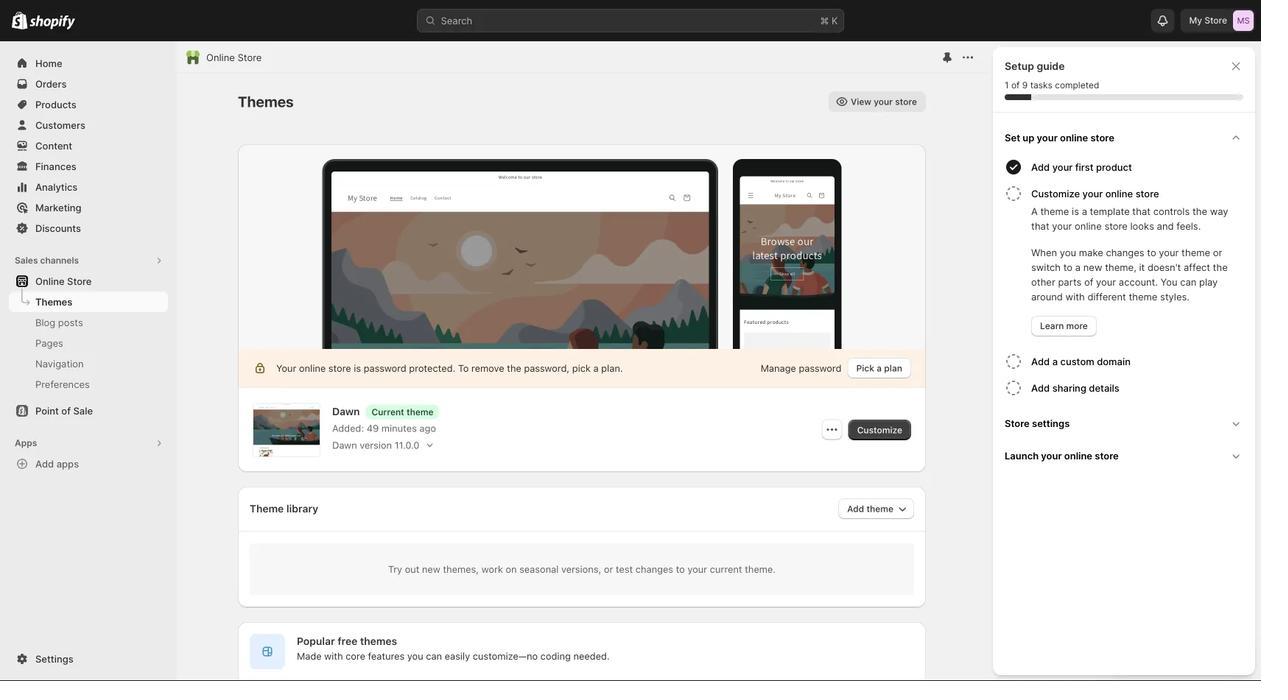 Task type: locate. For each thing, give the bounding box(es) containing it.
0 vertical spatial online
[[206, 52, 235, 63]]

controls
[[1154, 206, 1190, 217]]

store inside button
[[1005, 418, 1030, 429]]

sharing
[[1053, 382, 1087, 394]]

store right my at the right of page
[[1205, 15, 1228, 26]]

2 vertical spatial a
[[1053, 356, 1058, 367]]

store inside 'button'
[[1095, 450, 1119, 462]]

changes
[[1106, 247, 1145, 258]]

to down you
[[1064, 262, 1073, 273]]

1 vertical spatial online store
[[35, 276, 92, 287]]

store up product
[[1091, 132, 1115, 143]]

posts
[[58, 317, 83, 328]]

my
[[1190, 15, 1203, 26]]

2 horizontal spatial a
[[1082, 206, 1088, 217]]

of inside point of sale link
[[61, 405, 71, 417]]

of right "1"
[[1012, 80, 1020, 91]]

learn more link
[[1032, 316, 1097, 337]]

completed
[[1055, 80, 1100, 91]]

0 vertical spatial online store
[[206, 52, 262, 63]]

add inside button
[[1032, 382, 1050, 394]]

1 vertical spatial online store link
[[9, 271, 168, 292]]

make
[[1079, 247, 1104, 258]]

your right launch
[[1042, 450, 1062, 462]]

online store down channels
[[35, 276, 92, 287]]

0 vertical spatial that
[[1133, 206, 1151, 217]]

a inside when you make changes to your theme or switch to a new theme, it doesn't affect the other parts of your account. you can play around with different theme styles.
[[1076, 262, 1081, 273]]

0 horizontal spatial online store link
[[9, 271, 168, 292]]

add
[[1032, 161, 1050, 173], [1032, 356, 1050, 367], [1032, 382, 1050, 394], [35, 458, 54, 470]]

a inside button
[[1053, 356, 1058, 367]]

customers
[[35, 119, 85, 131]]

my store image
[[1234, 10, 1254, 31]]

store down template
[[1105, 220, 1128, 232]]

of left sale
[[61, 405, 71, 417]]

learn
[[1041, 321, 1064, 332]]

up
[[1023, 132, 1035, 143]]

0 horizontal spatial to
[[1064, 262, 1073, 273]]

2 horizontal spatial of
[[1085, 276, 1094, 288]]

0 horizontal spatial a
[[1053, 356, 1058, 367]]

set up your online store button
[[999, 122, 1250, 154]]

online
[[1060, 132, 1089, 143], [1106, 188, 1134, 199], [1075, 220, 1102, 232], [1065, 450, 1093, 462]]

a
[[1082, 206, 1088, 217], [1076, 262, 1081, 273], [1053, 356, 1058, 367]]

looks
[[1131, 220, 1155, 232]]

1 vertical spatial of
[[1085, 276, 1094, 288]]

add for add a custom domain
[[1032, 356, 1050, 367]]

1 horizontal spatial that
[[1133, 206, 1151, 217]]

customize your online store
[[1032, 188, 1160, 199]]

shopify image
[[12, 11, 27, 29]]

online store link right online store image
[[206, 50, 262, 65]]

1 horizontal spatial of
[[1012, 80, 1020, 91]]

1 horizontal spatial the
[[1213, 262, 1228, 273]]

theme down customize
[[1041, 206, 1070, 217]]

store settings button
[[999, 408, 1250, 440]]

a theme is a template that controls the way that your online store looks and feels.
[[1032, 206, 1229, 232]]

0 vertical spatial theme
[[1041, 206, 1070, 217]]

your down is
[[1052, 220, 1072, 232]]

the down or
[[1213, 262, 1228, 273]]

pages
[[35, 338, 63, 349]]

that down the a
[[1032, 220, 1050, 232]]

add your first product button
[[1032, 154, 1250, 181]]

online inside a theme is a template that controls the way that your online store looks and feels.
[[1075, 220, 1102, 232]]

a left new
[[1076, 262, 1081, 273]]

theme down account.
[[1129, 291, 1158, 302]]

marketing link
[[9, 197, 168, 218]]

add for add sharing details
[[1032, 382, 1050, 394]]

online up add your first product in the top of the page
[[1060, 132, 1089, 143]]

add for add your first product
[[1032, 161, 1050, 173]]

0 vertical spatial a
[[1082, 206, 1088, 217]]

add up customize
[[1032, 161, 1050, 173]]

settings
[[1032, 418, 1070, 429]]

online inside 'button'
[[1065, 450, 1093, 462]]

1 vertical spatial the
[[1213, 262, 1228, 273]]

store down the store settings button
[[1095, 450, 1119, 462]]

online down sales channels
[[35, 276, 65, 287]]

preferences link
[[9, 374, 168, 395]]

theme
[[1041, 206, 1070, 217], [1182, 247, 1211, 258], [1129, 291, 1158, 302]]

online up template
[[1106, 188, 1134, 199]]

0 vertical spatial to
[[1148, 247, 1157, 258]]

2 vertical spatial theme
[[1129, 291, 1158, 302]]

of
[[1012, 80, 1020, 91], [1085, 276, 1094, 288], [61, 405, 71, 417]]

store
[[1205, 15, 1228, 26], [238, 52, 262, 63], [67, 276, 92, 287], [1005, 418, 1030, 429]]

0 horizontal spatial that
[[1032, 220, 1050, 232]]

you
[[1161, 276, 1178, 288]]

your up template
[[1083, 188, 1103, 199]]

store
[[1091, 132, 1115, 143], [1136, 188, 1160, 199], [1105, 220, 1128, 232], [1095, 450, 1119, 462]]

more
[[1067, 321, 1088, 332]]

a left custom
[[1053, 356, 1058, 367]]

different
[[1088, 291, 1127, 302]]

to up doesn't
[[1148, 247, 1157, 258]]

0 horizontal spatial the
[[1193, 206, 1208, 217]]

that up looks
[[1133, 206, 1151, 217]]

1 of 9 tasks completed
[[1005, 80, 1100, 91]]

0 horizontal spatial online
[[35, 276, 65, 287]]

9
[[1023, 80, 1028, 91]]

1 horizontal spatial theme
[[1129, 291, 1158, 302]]

products link
[[9, 94, 168, 115]]

the inside when you make changes to your theme or switch to a new theme, it doesn't affect the other parts of your account. you can play around with different theme styles.
[[1213, 262, 1228, 273]]

1 horizontal spatial online store link
[[206, 50, 262, 65]]

orders link
[[9, 74, 168, 94]]

orders
[[35, 78, 67, 90]]

online store
[[206, 52, 262, 63], [35, 276, 92, 287]]

1 vertical spatial theme
[[1182, 247, 1211, 258]]

discounts
[[35, 223, 81, 234]]

online store right online store image
[[206, 52, 262, 63]]

online store image
[[186, 50, 200, 65]]

point of sale button
[[0, 401, 177, 422]]

your right up
[[1037, 132, 1058, 143]]

navigation link
[[9, 354, 168, 374]]

0 horizontal spatial theme
[[1041, 206, 1070, 217]]

when
[[1032, 247, 1058, 258]]

analytics
[[35, 181, 78, 193]]

1 horizontal spatial online
[[206, 52, 235, 63]]

affect
[[1184, 262, 1211, 273]]

a right is
[[1082, 206, 1088, 217]]

0 horizontal spatial online store
[[35, 276, 92, 287]]

doesn't
[[1148, 262, 1181, 273]]

a inside a theme is a template that controls the way that your online store looks and feels.
[[1082, 206, 1088, 217]]

0 horizontal spatial of
[[61, 405, 71, 417]]

template
[[1090, 206, 1130, 217]]

theme up affect at the right
[[1182, 247, 1211, 258]]

1 vertical spatial a
[[1076, 262, 1081, 273]]

store down add your first product button
[[1136, 188, 1160, 199]]

add right mark add sharing details as done image at right
[[1032, 382, 1050, 394]]

1 vertical spatial online
[[35, 276, 65, 287]]

you
[[1060, 247, 1077, 258]]

add right mark add a custom domain as done icon in the bottom of the page
[[1032, 356, 1050, 367]]

online down settings
[[1065, 450, 1093, 462]]

add for add apps
[[35, 458, 54, 470]]

your up doesn't
[[1159, 247, 1179, 258]]

1 horizontal spatial a
[[1076, 262, 1081, 273]]

your left first
[[1053, 161, 1073, 173]]

add left "apps" at the bottom
[[35, 458, 54, 470]]

switch
[[1032, 262, 1061, 273]]

online store link down channels
[[9, 271, 168, 292]]

the up feels.
[[1193, 206, 1208, 217]]

add your first product
[[1032, 161, 1132, 173]]

store up launch
[[1005, 418, 1030, 429]]

of down new
[[1085, 276, 1094, 288]]

online right online store image
[[206, 52, 235, 63]]

themes
[[35, 296, 72, 308]]

2 vertical spatial of
[[61, 405, 71, 417]]

0 vertical spatial of
[[1012, 80, 1020, 91]]

customize
[[1032, 188, 1080, 199]]

of for sale
[[61, 405, 71, 417]]

settings
[[35, 654, 73, 665]]

shopify image
[[30, 15, 75, 30]]

0 vertical spatial the
[[1193, 206, 1208, 217]]

point of sale link
[[9, 401, 168, 422]]

online
[[206, 52, 235, 63], [35, 276, 65, 287]]

account.
[[1119, 276, 1158, 288]]

online store link
[[206, 50, 262, 65], [9, 271, 168, 292]]

1 vertical spatial that
[[1032, 220, 1050, 232]]

online down is
[[1075, 220, 1102, 232]]



Task type: describe. For each thing, give the bounding box(es) containing it.
point
[[35, 405, 59, 417]]

add a custom domain
[[1032, 356, 1131, 367]]

content link
[[9, 136, 168, 156]]

preferences
[[35, 379, 90, 390]]

mark add a custom domain as done image
[[1005, 353, 1023, 371]]

1 horizontal spatial online store
[[206, 52, 262, 63]]

it
[[1140, 262, 1145, 273]]

first
[[1076, 161, 1094, 173]]

settings link
[[9, 649, 168, 670]]

store right online store image
[[238, 52, 262, 63]]

k
[[832, 15, 838, 26]]

discounts link
[[9, 218, 168, 239]]

blog
[[35, 317, 55, 328]]

play
[[1200, 276, 1218, 288]]

setup
[[1005, 60, 1035, 73]]

new
[[1084, 262, 1103, 273]]

mark add sharing details as done image
[[1005, 380, 1023, 397]]

feels.
[[1177, 220, 1201, 232]]

navigation
[[35, 358, 84, 370]]

blog posts link
[[9, 312, 168, 333]]

set up your online store
[[1005, 132, 1115, 143]]

around
[[1032, 291, 1063, 302]]

theme,
[[1105, 262, 1137, 273]]

⌘
[[821, 15, 829, 26]]

of for 9
[[1012, 80, 1020, 91]]

analytics link
[[9, 177, 168, 197]]

launch your online store button
[[999, 440, 1250, 472]]

my store
[[1190, 15, 1228, 26]]

customize your online store element
[[1002, 204, 1250, 337]]

of inside when you make changes to your theme or switch to a new theme, it doesn't affect the other parts of your account. you can play around with different theme styles.
[[1085, 276, 1094, 288]]

themes link
[[9, 292, 168, 312]]

finances link
[[9, 156, 168, 177]]

0 vertical spatial online store link
[[206, 50, 262, 65]]

channels
[[40, 255, 79, 266]]

blog posts
[[35, 317, 83, 328]]

customize your online store button
[[1032, 181, 1250, 204]]

domain
[[1097, 356, 1131, 367]]

the inside a theme is a template that controls the way that your online store looks and feels.
[[1193, 206, 1208, 217]]

add sharing details
[[1032, 382, 1120, 394]]

way
[[1210, 206, 1229, 217]]

finances
[[35, 161, 76, 172]]

custom
[[1061, 356, 1095, 367]]

search
[[441, 15, 473, 26]]

mark customize your online store as done image
[[1005, 185, 1023, 203]]

1 horizontal spatial to
[[1148, 247, 1157, 258]]

store inside a theme is a template that controls the way that your online store looks and feels.
[[1105, 220, 1128, 232]]

sale
[[73, 405, 93, 417]]

tasks
[[1031, 80, 1053, 91]]

is
[[1072, 206, 1080, 217]]

apps button
[[9, 433, 168, 454]]

with
[[1066, 291, 1085, 302]]

setup guide
[[1005, 60, 1065, 73]]

can
[[1181, 276, 1197, 288]]

1
[[1005, 80, 1009, 91]]

sales channels
[[15, 255, 79, 266]]

apps
[[57, 458, 79, 470]]

⌘ k
[[821, 15, 838, 26]]

add apps
[[35, 458, 79, 470]]

or
[[1214, 247, 1223, 258]]

store down sales channels button
[[67, 276, 92, 287]]

and
[[1157, 220, 1174, 232]]

a
[[1032, 206, 1038, 217]]

launch
[[1005, 450, 1039, 462]]

when you make changes to your theme or switch to a new theme, it doesn't affect the other parts of your account. you can play around with different theme styles.
[[1032, 247, 1228, 302]]

point of sale
[[35, 405, 93, 417]]

marketing
[[35, 202, 81, 213]]

home link
[[9, 53, 168, 74]]

guide
[[1037, 60, 1065, 73]]

set
[[1005, 132, 1021, 143]]

2 horizontal spatial theme
[[1182, 247, 1211, 258]]

content
[[35, 140, 72, 151]]

sales channels button
[[9, 251, 168, 271]]

store settings
[[1005, 418, 1070, 429]]

add sharing details button
[[1032, 375, 1250, 402]]

product
[[1097, 161, 1132, 173]]

home
[[35, 57, 62, 69]]

add apps button
[[9, 454, 168, 475]]

launch your online store
[[1005, 450, 1119, 462]]

products
[[35, 99, 76, 110]]

your inside a theme is a template that controls the way that your online store looks and feels.
[[1052, 220, 1072, 232]]

add a custom domain button
[[1032, 349, 1250, 375]]

your up different
[[1097, 276, 1117, 288]]

pages link
[[9, 333, 168, 354]]

theme inside a theme is a template that controls the way that your online store looks and feels.
[[1041, 206, 1070, 217]]

setup guide dialog
[[993, 47, 1256, 676]]

1 vertical spatial to
[[1064, 262, 1073, 273]]

learn more
[[1041, 321, 1088, 332]]

parts
[[1058, 276, 1082, 288]]

sales
[[15, 255, 38, 266]]

your inside 'button'
[[1042, 450, 1062, 462]]



Task type: vqa. For each thing, say whether or not it's contained in the screenshot.
ADD SHARING DETAILS BUTTON
yes



